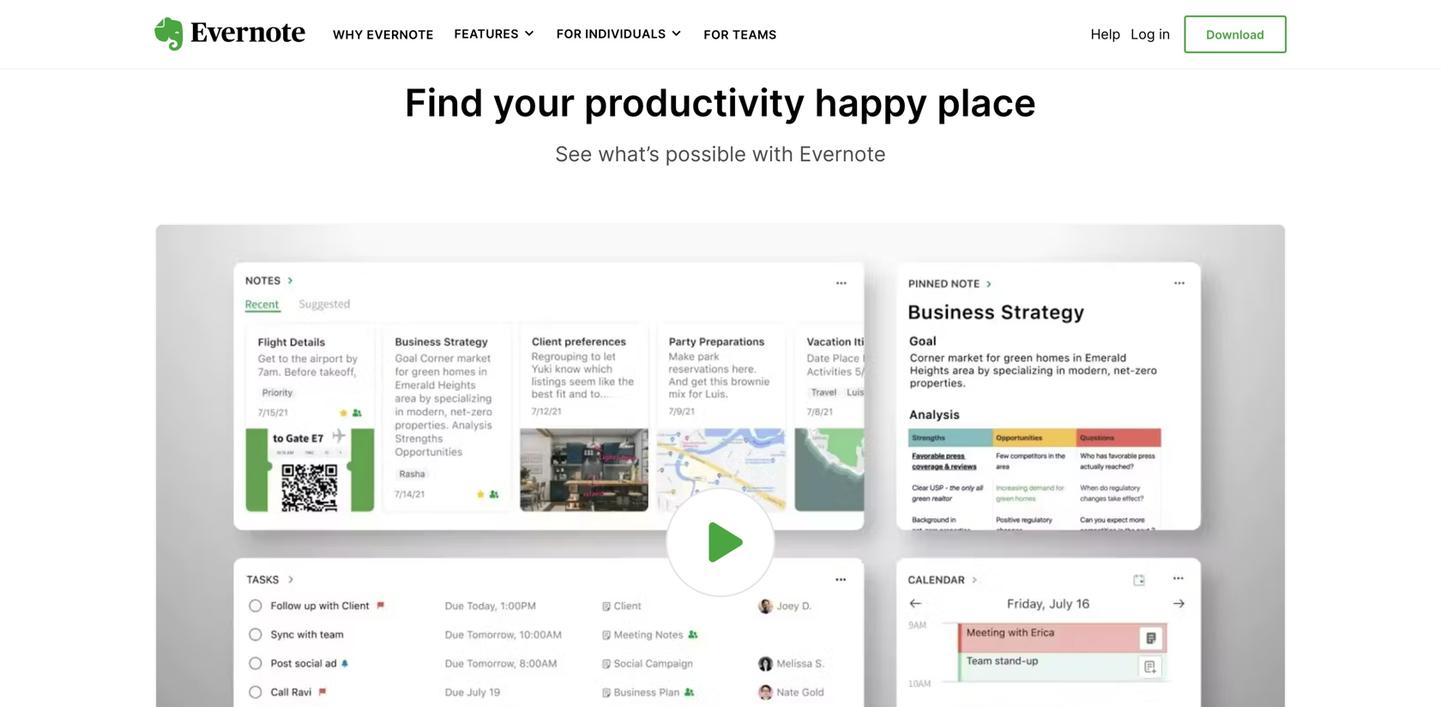 Task type: locate. For each thing, give the bounding box(es) containing it.
your
[[493, 80, 575, 125]]

find
[[405, 80, 484, 125]]

see
[[555, 141, 592, 166]]

evernote right why
[[367, 27, 434, 42]]

evernote down happy
[[800, 141, 886, 166]]

help
[[1091, 26, 1121, 42]]

for individuals button
[[557, 26, 683, 43]]

why evernote
[[333, 27, 434, 42]]

for inside for teams link
[[704, 27, 729, 42]]

with
[[752, 141, 794, 166]]

for
[[557, 27, 582, 41], [704, 27, 729, 42]]

possible
[[666, 141, 746, 166]]

1 horizontal spatial for
[[704, 27, 729, 42]]

for left teams
[[704, 27, 729, 42]]

why evernote link
[[333, 26, 434, 42]]

for left individuals
[[557, 27, 582, 41]]

why
[[333, 27, 364, 42]]

productivity
[[584, 80, 805, 125]]

what is evernote video thumbnail image
[[156, 225, 1285, 707]]

1 vertical spatial evernote
[[800, 141, 886, 166]]

1 horizontal spatial evernote
[[800, 141, 886, 166]]

log in
[[1131, 26, 1171, 42]]

0 horizontal spatial evernote
[[367, 27, 434, 42]]

for inside for individuals button
[[557, 27, 582, 41]]

features
[[454, 27, 519, 41]]

log
[[1131, 26, 1155, 42]]

evernote
[[367, 27, 434, 42], [800, 141, 886, 166]]

0 horizontal spatial for
[[557, 27, 582, 41]]



Task type: describe. For each thing, give the bounding box(es) containing it.
for teams link
[[704, 26, 777, 42]]

for for for individuals
[[557, 27, 582, 41]]

happy
[[815, 80, 928, 125]]

what's
[[598, 141, 660, 166]]

help link
[[1091, 26, 1121, 42]]

for individuals
[[557, 27, 666, 41]]

place
[[937, 80, 1037, 125]]

individuals
[[585, 27, 666, 41]]

for teams
[[704, 27, 777, 42]]

0 vertical spatial evernote
[[367, 27, 434, 42]]

find your productivity happy place
[[405, 80, 1037, 125]]

in
[[1159, 26, 1171, 42]]

for for for teams
[[704, 27, 729, 42]]

download
[[1207, 27, 1265, 42]]

features button
[[454, 26, 536, 43]]

see what's possible with evernote
[[555, 141, 886, 166]]

play video image
[[693, 515, 748, 570]]

log in link
[[1131, 26, 1171, 42]]

teams
[[733, 27, 777, 42]]

evernote logo image
[[154, 17, 305, 51]]

download link
[[1184, 15, 1287, 53]]



Task type: vqa. For each thing, say whether or not it's contained in the screenshot.
Sign up for free
no



